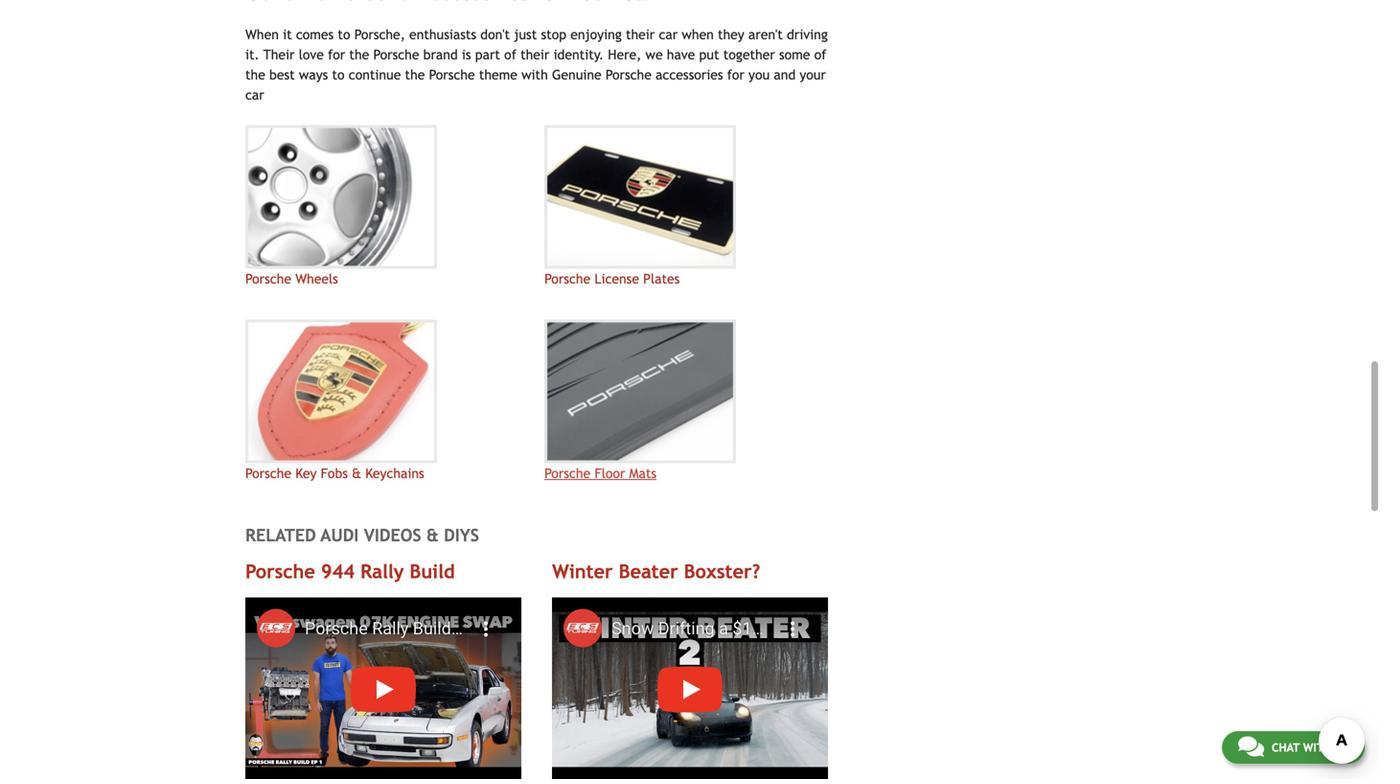 Task type: vqa. For each thing, say whether or not it's contained in the screenshot.
put on the right top of the page
yes



Task type: locate. For each thing, give the bounding box(es) containing it.
0 horizontal spatial their
[[521, 47, 550, 62]]

porsche
[[373, 47, 419, 62], [429, 67, 475, 83], [606, 67, 652, 83], [245, 272, 292, 287], [545, 272, 591, 287], [245, 466, 292, 482], [545, 466, 591, 482], [245, 560, 315, 583]]

with left us
[[1304, 741, 1332, 755]]

their
[[626, 27, 655, 42], [521, 47, 550, 62]]

fobs
[[321, 466, 348, 482]]

comes
[[296, 27, 334, 42]]

you
[[749, 67, 770, 83]]

1 horizontal spatial with
[[1304, 741, 1332, 755]]

boxster?
[[684, 560, 761, 583]]

porsche left key
[[245, 466, 292, 482]]

and
[[774, 67, 796, 83]]

& right fobs
[[352, 466, 362, 482]]

with right theme on the top of the page
[[522, 67, 548, 83]]

porsche,
[[355, 27, 405, 42]]

0 horizontal spatial &
[[352, 466, 362, 482]]

with inside when it comes to porsche, enthusiasts don't just stop enjoying their car when they aren't driving it. their love for the porsche brand is part of their identity. here, we have put together some of the best ways to continue the porsche theme with genuine porsche accessories for you and your car
[[522, 67, 548, 83]]

& left diys
[[427, 526, 439, 546]]

0 vertical spatial car
[[659, 27, 678, 42]]

porsche down here,
[[606, 67, 652, 83]]

porsche wheels
[[245, 272, 338, 287]]

some
[[780, 47, 811, 62]]

of
[[505, 47, 517, 62], [815, 47, 827, 62]]

1 horizontal spatial for
[[728, 67, 745, 83]]

put
[[700, 47, 720, 62]]

0 vertical spatial for
[[328, 47, 345, 62]]

part
[[475, 47, 501, 62]]

ways
[[299, 67, 328, 83]]

when
[[245, 27, 279, 42]]

love
[[299, 47, 324, 62]]

0 vertical spatial their
[[626, 27, 655, 42]]

accessories
[[656, 67, 724, 83]]

porsche 944 rally build
[[245, 560, 455, 583]]

the down it.
[[245, 67, 265, 83]]

audi
[[321, 526, 359, 546]]

porsche license plates image
[[545, 125, 737, 269]]

car up 'have'
[[659, 27, 678, 42]]

1 vertical spatial with
[[1304, 741, 1332, 755]]

1 horizontal spatial of
[[815, 47, 827, 62]]

is
[[462, 47, 471, 62]]

porsche key fobs & keychains image
[[245, 320, 437, 464]]

best
[[270, 67, 295, 83]]

when it comes to porsche, enthusiasts don't just stop enjoying their car when they aren't driving it. their love for the porsche brand is part of their identity. here, we have put together some of the best ways to continue the porsche theme with genuine porsche accessories for you and your car
[[245, 27, 828, 103]]

your
[[800, 67, 826, 83]]

the down brand
[[405, 67, 425, 83]]

of right part
[[505, 47, 517, 62]]

1 vertical spatial their
[[521, 47, 550, 62]]

their down just
[[521, 47, 550, 62]]

0 horizontal spatial of
[[505, 47, 517, 62]]

to
[[338, 27, 350, 42], [332, 67, 345, 83]]

porsche 944 rally build link
[[245, 560, 455, 583]]

their up we
[[626, 27, 655, 42]]

car down it.
[[245, 87, 264, 103]]

porsche floor mats
[[545, 466, 657, 482]]

plates
[[644, 272, 680, 287]]

chat
[[1272, 741, 1300, 755]]

keychains
[[366, 466, 424, 482]]

porsche floor mats image
[[545, 320, 737, 464]]

& for diys
[[427, 526, 439, 546]]

of up your at the top
[[815, 47, 827, 62]]

porsche left wheels
[[245, 272, 292, 287]]

here,
[[608, 47, 642, 62]]

1 vertical spatial for
[[728, 67, 745, 83]]

for right love
[[328, 47, 345, 62]]

with
[[522, 67, 548, 83], [1304, 741, 1332, 755]]

&
[[352, 466, 362, 482], [427, 526, 439, 546]]

porsche down brand
[[429, 67, 475, 83]]

0 vertical spatial with
[[522, 67, 548, 83]]

floor
[[595, 466, 626, 482]]

have
[[667, 47, 696, 62]]

for left you
[[728, 67, 745, 83]]

porsche wheels image
[[245, 125, 437, 269]]

when
[[682, 27, 714, 42]]

0 horizontal spatial the
[[245, 67, 265, 83]]

1 horizontal spatial their
[[626, 27, 655, 42]]

the
[[349, 47, 369, 62], [245, 67, 265, 83], [405, 67, 425, 83]]

0 vertical spatial &
[[352, 466, 362, 482]]

0 horizontal spatial with
[[522, 67, 548, 83]]

aren't
[[749, 27, 783, 42]]

don't
[[481, 27, 510, 42]]

1 vertical spatial &
[[427, 526, 439, 546]]

1 horizontal spatial &
[[427, 526, 439, 546]]

car
[[659, 27, 678, 42], [245, 87, 264, 103]]

porsche key fobs & keychains
[[245, 466, 424, 482]]

it
[[283, 27, 292, 42]]

to right ways
[[332, 67, 345, 83]]

for
[[328, 47, 345, 62], [728, 67, 745, 83]]

2 of from the left
[[815, 47, 827, 62]]

1 vertical spatial to
[[332, 67, 345, 83]]

to right comes
[[338, 27, 350, 42]]

porsche down related
[[245, 560, 315, 583]]

1 vertical spatial car
[[245, 87, 264, 103]]

diys
[[444, 526, 479, 546]]

1 horizontal spatial car
[[659, 27, 678, 42]]

0 horizontal spatial car
[[245, 87, 264, 103]]

the up continue
[[349, 47, 369, 62]]

us
[[1336, 741, 1349, 755]]



Task type: describe. For each thing, give the bounding box(es) containing it.
0 vertical spatial to
[[338, 27, 350, 42]]

porsche floor mats link
[[545, 320, 829, 484]]

winter beater boxster?
[[552, 560, 761, 583]]

porsche left the floor
[[545, 466, 591, 482]]

related audi videos & diys
[[245, 526, 479, 546]]

1 of from the left
[[505, 47, 517, 62]]

porsche key fobs & keychains link
[[245, 320, 529, 484]]

enjoying
[[571, 27, 622, 42]]

porsche left the license
[[545, 272, 591, 287]]

porsche wheels link
[[245, 125, 529, 289]]

chat with us link
[[1223, 732, 1366, 764]]

videos
[[364, 526, 422, 546]]

continue
[[349, 67, 401, 83]]

license
[[595, 272, 640, 287]]

identity.
[[554, 47, 604, 62]]

wheels
[[296, 272, 338, 287]]

it.
[[245, 47, 260, 62]]

winter beater boxster? link
[[552, 560, 761, 583]]

944
[[321, 560, 355, 583]]

related
[[245, 526, 316, 546]]

rally
[[361, 560, 404, 583]]

theme
[[479, 67, 518, 83]]

just
[[514, 27, 537, 42]]

brand
[[424, 47, 458, 62]]

with inside chat with us link
[[1304, 741, 1332, 755]]

mats
[[630, 466, 657, 482]]

& for keychains
[[352, 466, 362, 482]]

porsche license plates
[[545, 272, 680, 287]]

build
[[410, 560, 455, 583]]

0 horizontal spatial for
[[328, 47, 345, 62]]

driving
[[787, 27, 828, 42]]

winter
[[552, 560, 613, 583]]

key
[[296, 466, 317, 482]]

we
[[646, 47, 663, 62]]

their
[[263, 47, 295, 62]]

2 horizontal spatial the
[[405, 67, 425, 83]]

comments image
[[1239, 736, 1265, 759]]

together
[[724, 47, 776, 62]]

enthusiasts
[[410, 27, 477, 42]]

chat with us
[[1272, 741, 1349, 755]]

beater
[[619, 560, 679, 583]]

they
[[718, 27, 745, 42]]

1 horizontal spatial the
[[349, 47, 369, 62]]

porsche license plates link
[[545, 125, 829, 289]]

stop
[[541, 27, 567, 42]]

porsche down "porsche,"
[[373, 47, 419, 62]]

genuine
[[552, 67, 602, 83]]



